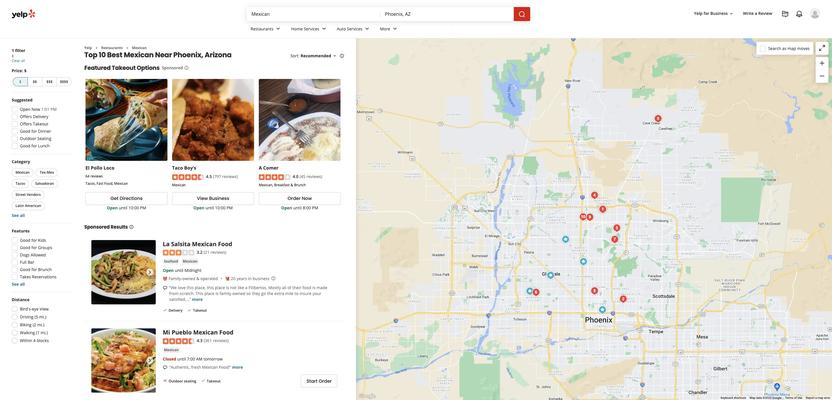 Task type: describe. For each thing, give the bounding box(es) containing it.
latin american button
[[12, 202, 45, 211]]

until for now
[[293, 205, 302, 211]]

biking
[[20, 322, 32, 328]]

0 horizontal spatial is
[[216, 291, 219, 297]]

10:00 for business
[[215, 205, 226, 211]]

pm for view
[[227, 205, 233, 211]]

comer
[[263, 165, 279, 171]]

2 vertical spatial mexican link
[[163, 348, 180, 353]]

notifications image
[[796, 11, 803, 18]]

user actions element
[[690, 7, 829, 43]]

see all button for category
[[12, 213, 25, 219]]

carolina's mexican food image
[[609, 234, 621, 246]]

none field find
[[252, 11, 376, 17]]

filibertos.
[[249, 285, 267, 291]]

street
[[16, 192, 26, 197]]

1 vertical spatial restaurants
[[101, 45, 123, 50]]

"authentic, fresh mexican food!" more
[[169, 365, 243, 370]]

directions
[[120, 195, 143, 202]]

a inside "we love this place, this place is not like a filibertos. mostly all of their food is made from scratch. this place is family owned so they go the extra mile to insure your satisfied.…"
[[245, 285, 248, 291]]

search image
[[519, 11, 526, 18]]

©2023
[[763, 397, 772, 400]]

caramba mexican food image
[[578, 211, 589, 223]]

16 chevron down v2 image
[[729, 11, 734, 16]]

el pollo loco link
[[86, 165, 114, 171]]

takes
[[20, 274, 31, 280]]

good for good for brunch
[[20, 267, 30, 273]]

a comer image
[[524, 286, 536, 297]]

24 chevron down v2 image for home services
[[321, 25, 328, 32]]

offers for offers takeout
[[20, 121, 32, 127]]

16 info v2 image for featured takeout options
[[184, 66, 189, 70]]

1 horizontal spatial more
[[232, 365, 243, 370]]

la taqueria de jalisco image
[[618, 294, 629, 305]]

group containing suggested
[[10, 97, 73, 151]]

like
[[238, 285, 244, 291]]

takeout down best in the top of the page
[[112, 64, 136, 72]]

insure
[[300, 291, 312, 297]]

christina o. image
[[810, 8, 821, 18]]

phoenix,
[[173, 50, 203, 60]]

la salsita mexican food link
[[163, 240, 232, 248]]

20 years in business
[[231, 276, 270, 282]]

best
[[107, 50, 122, 60]]

terms of use link
[[785, 397, 803, 400]]

until for business
[[206, 205, 214, 211]]

3.2
[[197, 250, 203, 255]]

yelp link
[[84, 45, 92, 50]]

mi.) for driving (5 mi.)
[[39, 315, 46, 320]]

yelp for yelp for business
[[694, 11, 703, 16]]

1 vertical spatial delivery
[[169, 308, 183, 313]]

(2
[[33, 322, 36, 328]]

$$$
[[46, 79, 52, 84]]

16 family owned v2 image
[[163, 277, 168, 281]]

open until midnight
[[163, 268, 202, 274]]

habanero fresh mexican grill image
[[589, 190, 601, 201]]

mi.) for biking (2 mi.)
[[37, 322, 44, 328]]

price:
[[12, 68, 23, 74]]

10:00 for directions
[[128, 205, 139, 211]]

16 chevron down v2 image
[[332, 54, 337, 58]]

0 vertical spatial restaurants link
[[246, 21, 287, 38]]

keyboard
[[721, 397, 733, 400]]

0 horizontal spatial el pollo loco image
[[560, 234, 572, 246]]

"we
[[169, 285, 177, 291]]

open for order now
[[281, 205, 292, 211]]

sort:
[[291, 53, 300, 59]]

full bar
[[20, 260, 34, 265]]

group containing category
[[11, 159, 73, 219]]

yelp for yelp link on the top left of the page
[[84, 45, 92, 50]]

2 this from the left
[[207, 285, 214, 291]]

until up the "authentic,
[[177, 357, 186, 362]]

reviews) for 4.5 (797 reviews)
[[222, 174, 238, 180]]

features
[[12, 228, 30, 234]]

1 horizontal spatial mi pueblo mexican food image
[[597, 204, 609, 215]]

blocks
[[37, 338, 49, 344]]

driving (5 mi.)
[[20, 315, 46, 320]]

16 speech v2 image for "authentic, fresh mexican food!"
[[163, 366, 168, 370]]

near
[[155, 50, 172, 60]]

16 checkmark v2 image for takeout
[[201, 379, 206, 384]]

pm for order
[[312, 205, 318, 211]]

map region
[[342, 29, 832, 401]]

takeout up dinner
[[33, 121, 48, 127]]

use
[[798, 397, 803, 400]]

for for brunch
[[31, 267, 37, 273]]

they
[[252, 291, 260, 297]]

map for moves
[[788, 46, 796, 51]]

pm right 1:01
[[51, 107, 57, 112]]

seating
[[184, 379, 196, 384]]

so
[[246, 291, 251, 297]]

good for good for lunch
[[20, 143, 30, 149]]

"authentic,
[[169, 365, 190, 370]]

family-
[[169, 276, 182, 282]]

none field near
[[385, 11, 509, 17]]

home services
[[291, 26, 319, 32]]

0 horizontal spatial more
[[192, 297, 203, 303]]

seafood button
[[163, 259, 179, 265]]

breakfast
[[274, 183, 290, 188]]

dogs
[[20, 252, 30, 258]]

0 horizontal spatial restaurants link
[[101, 45, 123, 50]]

open now 1:01 pm
[[20, 107, 57, 112]]

1 horizontal spatial place
[[215, 285, 225, 291]]

16 chevron right v2 image for restaurants
[[94, 46, 99, 50]]

map data ©2023 google
[[750, 397, 782, 400]]

kids
[[38, 238, 46, 243]]

0 vertical spatial order
[[288, 195, 301, 202]]

owned inside "we love this place, this place is not like a filibertos. mostly all of their food is made from scratch. this place is family owned so they go the extra mile to insure your satisfied.…"
[[232, 291, 245, 297]]

0 horizontal spatial la salsita mexican food image
[[91, 240, 156, 305]]

see for features
[[12, 282, 19, 287]]

for for lunch
[[31, 143, 37, 149]]

price: $ group
[[12, 68, 73, 88]]

mi
[[163, 329, 170, 337]]

order now link
[[259, 192, 341, 205]]

their
[[293, 285, 302, 291]]

lunch
[[38, 143, 50, 149]]

Near text field
[[385, 11, 509, 17]]

$$$ button
[[42, 77, 57, 86]]

0 horizontal spatial mexican button
[[12, 168, 34, 177]]

pollo
[[91, 165, 102, 171]]

boy's
[[184, 165, 196, 171]]

next image for la salsita mexican food
[[146, 269, 153, 276]]

auto
[[337, 26, 346, 32]]

business categories element
[[246, 21, 821, 38]]

outdoor for outdoor seating
[[20, 136, 36, 141]]

home
[[291, 26, 303, 32]]

made
[[317, 285, 327, 291]]

0 horizontal spatial business
[[209, 195, 229, 202]]

1 this from the left
[[187, 285, 194, 291]]

see all for features
[[12, 282, 25, 287]]

1 horizontal spatial la salsita mexican food image
[[545, 270, 557, 282]]

16 checkmark v2 image
[[187, 308, 192, 313]]

& for breakfast
[[291, 183, 293, 188]]

yelp for business button
[[692, 8, 736, 19]]

mexican button for mexican link related to open
[[182, 259, 199, 265]]

2 vertical spatial 16 info v2 image
[[129, 225, 134, 230]]

takes reservations
[[20, 274, 56, 280]]

pm for get
[[140, 205, 146, 211]]

bird's-eye view
[[20, 307, 49, 312]]

la
[[163, 240, 170, 248]]

mexican link for top 10 best mexican near phoenix, arizona
[[132, 45, 147, 50]]

all down latin
[[20, 213, 25, 219]]

featured takeout options
[[84, 64, 160, 72]]

restaurants inside the business categories element
[[251, 26, 274, 32]]

write
[[743, 11, 754, 16]]

more link
[[376, 21, 403, 38]]

tex-
[[40, 170, 47, 175]]

of inside "we love this place, this place is not like a filibertos. mostly all of their food is made from scratch. this place is family owned so they go the extra mile to insure your satisfied.…"
[[288, 285, 291, 291]]

good for brunch
[[20, 267, 52, 273]]

16 years in business v2 image
[[225, 277, 230, 281]]

food for mi pueblo mexican food
[[219, 329, 234, 337]]

takeout down "authentic, fresh mexican food!" more
[[207, 379, 221, 384]]

report a map error link
[[806, 397, 831, 400]]

0 vertical spatial brunch
[[294, 183, 306, 188]]

open until 10:00 pm for business
[[193, 205, 233, 211]]

(21
[[204, 250, 210, 255]]

satisfied.…"
[[169, 297, 191, 303]]

mex
[[47, 170, 54, 175]]

good for kids
[[20, 238, 46, 243]]

not
[[230, 285, 237, 291]]

$$ button
[[28, 77, 42, 86]]

write a review link
[[741, 8, 775, 19]]

1 vertical spatial mi pueblo mexican food image
[[91, 329, 156, 393]]

open up 16 family owned v2 icon
[[163, 268, 174, 274]]

eye
[[32, 307, 39, 312]]

all inside 1 filter $ clear all
[[21, 58, 25, 63]]

see all for category
[[12, 213, 25, 219]]

closed
[[163, 357, 176, 362]]

previous image
[[94, 358, 101, 365]]

projects image
[[782, 11, 789, 18]]

0 horizontal spatial place
[[204, 291, 215, 297]]

auto services
[[337, 26, 363, 32]]

food,
[[104, 181, 113, 186]]

tex-mex
[[40, 170, 54, 175]]



Task type: vqa. For each thing, say whether or not it's contained in the screenshot.
Auto Detailing
no



Task type: locate. For each thing, give the bounding box(es) containing it.
1 horizontal spatial order
[[319, 378, 332, 385]]

indian village image
[[653, 113, 664, 125]]

1 see all from the top
[[12, 213, 25, 219]]

1 vertical spatial order
[[319, 378, 332, 385]]

reviews) right '(21'
[[211, 250, 226, 255]]

is left not
[[226, 285, 229, 291]]

ramiro's mexican food image
[[584, 212, 596, 223]]

mi pueblo mexican food image
[[597, 204, 609, 215]]

see down latin
[[12, 213, 19, 219]]

sponsored for sponsored results
[[84, 224, 110, 231]]

outdoor seating
[[20, 136, 51, 141]]

2 24 chevron down v2 image from the left
[[364, 25, 371, 32]]

4 good from the top
[[20, 245, 30, 251]]

get
[[110, 195, 118, 202]]

0 vertical spatial delivery
[[33, 114, 48, 120]]

open for view business
[[193, 205, 204, 211]]

16 checkmark v2 image for delivery
[[163, 308, 168, 313]]

24 chevron down v2 image right "auto services"
[[364, 25, 371, 32]]

good
[[20, 129, 30, 134], [20, 143, 30, 149], [20, 238, 30, 243], [20, 245, 30, 251], [20, 267, 30, 273]]

0 horizontal spatial of
[[288, 285, 291, 291]]

for up good for groups
[[31, 238, 37, 243]]

1 open until 10:00 pm from the left
[[107, 205, 146, 211]]

group containing features
[[10, 228, 73, 288]]

24 chevron down v2 image for restaurants
[[275, 25, 282, 32]]

0 vertical spatial now
[[32, 107, 40, 112]]

takeout
[[112, 64, 136, 72], [33, 121, 48, 127], [193, 308, 207, 313], [207, 379, 221, 384]]

1 vertical spatial more link
[[232, 365, 243, 370]]

24 chevron down v2 image inside auto services link
[[364, 25, 371, 32]]

auto services link
[[332, 21, 376, 38]]

2 horizontal spatial is
[[312, 285, 315, 291]]

4.5 star rating image
[[172, 174, 204, 180]]

good down outdoor seating on the left top of page
[[20, 143, 30, 149]]

next image
[[146, 269, 153, 276], [146, 358, 153, 365]]

mi pueblo mexican food link
[[163, 329, 234, 337]]

a right report
[[816, 397, 817, 400]]

3.2 (21 reviews)
[[197, 250, 226, 255]]

outdoor up good for lunch
[[20, 136, 36, 141]]

4.5 (797 reviews)
[[206, 174, 238, 180]]

1 16 speech v2 image from the top
[[163, 286, 168, 291]]

now up offers delivery
[[32, 107, 40, 112]]

0 vertical spatial view
[[197, 195, 208, 202]]

now for order
[[302, 195, 312, 202]]

of
[[288, 285, 291, 291], [794, 397, 797, 400]]

for down outdoor seating on the left top of page
[[31, 143, 37, 149]]

business down (797
[[209, 195, 229, 202]]

report
[[806, 397, 815, 400]]

family-owned & operated
[[169, 276, 218, 282]]

a for write
[[755, 11, 758, 16]]

16 info v2 image right results
[[129, 225, 134, 230]]

keyboard shortcuts
[[721, 397, 746, 400]]

a for report
[[816, 397, 817, 400]]

offers down offers delivery
[[20, 121, 32, 127]]

this down operated
[[207, 285, 214, 291]]

el super taco image
[[611, 222, 623, 234]]

16 info v2 image
[[340, 54, 344, 58], [184, 66, 189, 70], [129, 225, 134, 230]]

4.3 star rating image
[[163, 339, 194, 345]]

open until 10:00 pm for directions
[[107, 205, 146, 211]]

10:00 down directions
[[128, 205, 139, 211]]

all inside "we love this place, this place is not like a filibertos. mostly all of their food is made from scratch. this place is family owned so they go the extra mile to insure your satisfied.…"
[[282, 285, 287, 291]]

0 vertical spatial 16 checkmark v2 image
[[163, 308, 168, 313]]

24 chevron down v2 image inside home services link
[[321, 25, 328, 32]]

1 services from the left
[[304, 26, 319, 32]]

food up 4.3 (361 reviews)
[[219, 329, 234, 337]]

1 horizontal spatial $
[[19, 79, 21, 84]]

1:01
[[41, 107, 49, 112]]

option group
[[10, 297, 73, 346]]

24 chevron down v2 image
[[321, 25, 328, 32], [392, 25, 399, 32]]

salvadoran button
[[31, 180, 58, 188]]

0 vertical spatial place
[[215, 285, 225, 291]]

more link for "authentic, fresh mexican food!"
[[232, 365, 243, 370]]

mi.) right (2
[[37, 322, 44, 328]]

2 horizontal spatial a
[[816, 397, 817, 400]]

$ inside 1 filter $ clear all
[[12, 54, 14, 59]]

a comer link
[[259, 165, 279, 171]]

view inside 'option group'
[[40, 307, 49, 312]]

more link down the this at the bottom of the page
[[192, 297, 203, 303]]

1 10:00 from the left
[[128, 205, 139, 211]]

good for good for groups
[[20, 245, 30, 251]]

open down view business
[[193, 205, 204, 211]]

open down suggested
[[20, 107, 30, 112]]

order
[[288, 195, 301, 202], [319, 378, 332, 385]]

2 10:00 from the left
[[215, 205, 226, 211]]

24 chevron down v2 image for auto services
[[364, 25, 371, 32]]

for down good for kids
[[31, 245, 37, 251]]

mi.) right (1
[[41, 330, 48, 336]]

0 horizontal spatial 16 checkmark v2 image
[[163, 308, 168, 313]]

until down view business
[[206, 205, 214, 211]]

1 horizontal spatial 24 chevron down v2 image
[[364, 25, 371, 32]]

outdoor right 16 close v2 image
[[169, 379, 183, 384]]

sponsored for sponsored
[[162, 65, 183, 71]]

1 horizontal spatial 24 chevron down v2 image
[[392, 25, 399, 32]]

2 horizontal spatial $
[[24, 68, 27, 74]]

& for owned
[[196, 276, 199, 282]]

see for category
[[12, 213, 19, 219]]

within
[[20, 338, 32, 344]]

0 vertical spatial restaurants
[[251, 26, 274, 32]]

services right home
[[304, 26, 319, 32]]

good down 'offers takeout'
[[20, 129, 30, 134]]

outdoor for outdoor seating
[[169, 379, 183, 384]]

0 vertical spatial see all
[[12, 213, 25, 219]]

5 good from the top
[[20, 267, 30, 273]]

for for groups
[[31, 245, 37, 251]]

0 vertical spatial offers
[[20, 114, 32, 120]]

1 horizontal spatial mexican button
[[163, 348, 180, 353]]

1 vertical spatial yelp
[[84, 45, 92, 50]]

2 good from the top
[[20, 143, 30, 149]]

google image
[[358, 393, 377, 401]]

good for dinner
[[20, 129, 51, 134]]

american
[[25, 204, 41, 209]]

3.2 star rating image
[[163, 250, 194, 256]]

food
[[218, 240, 232, 248], [219, 329, 234, 337]]

"we love this place, this place is not like a filibertos. mostly all of their food is made from scratch. this place is family owned so they go the extra mile to insure your satisfied.…"
[[169, 285, 327, 303]]

mexican link up 'options'
[[132, 45, 147, 50]]

$ right "price:" at the top left
[[24, 68, 27, 74]]

reviews) right (797
[[222, 174, 238, 180]]

$
[[12, 54, 14, 59], [24, 68, 27, 74], [19, 79, 21, 84]]

0 horizontal spatial 24 chevron down v2 image
[[275, 25, 282, 32]]

1
[[12, 48, 14, 53]]

24 chevron down v2 image
[[275, 25, 282, 32], [364, 25, 371, 32]]

16 speech v2 image
[[163, 286, 168, 291], [163, 366, 168, 370]]

2 offers from the top
[[20, 121, 32, 127]]

all down takes
[[20, 282, 25, 287]]

street vendors
[[16, 192, 41, 197]]

1 horizontal spatial yelp
[[694, 11, 703, 16]]

closed until 7:00 am tomorrow
[[163, 357, 223, 362]]

services for auto services
[[347, 26, 363, 32]]

0 vertical spatial owned
[[182, 276, 195, 282]]

1 horizontal spatial business
[[711, 11, 728, 16]]

next image for mi pueblo mexican food
[[146, 358, 153, 365]]

1 vertical spatial brunch
[[38, 267, 52, 273]]

4.3
[[197, 338, 203, 344]]

all right clear
[[21, 58, 25, 63]]

zoom out image
[[819, 73, 826, 80]]

2 vertical spatial mi.)
[[41, 330, 48, 336]]

see all button for features
[[12, 282, 25, 287]]

good up dogs
[[20, 245, 30, 251]]

map
[[750, 397, 756, 400]]

1 vertical spatial of
[[794, 397, 797, 400]]

open until 10:00 pm down get directions
[[107, 205, 146, 211]]

mexican inside el pollo loco 64 reviews tacos, fast food, mexican
[[114, 181, 128, 186]]

mexican link for open
[[182, 259, 199, 265]]

reviews) right (45
[[307, 174, 322, 180]]

view right eye
[[40, 307, 49, 312]]

2 horizontal spatial mexican button
[[182, 259, 199, 265]]

map left the error
[[818, 397, 824, 400]]

24 chevron down v2 image right more
[[392, 25, 399, 32]]

2 16 chevron right v2 image from the left
[[125, 46, 130, 50]]

all
[[21, 58, 25, 63], [20, 213, 25, 219], [20, 282, 25, 287], [282, 285, 287, 291]]

4 star rating image
[[259, 174, 290, 180]]

reviews) for 4.0 (45 reviews)
[[307, 174, 322, 180]]

slideshow element for la salsita mexican food
[[91, 240, 156, 305]]

1 horizontal spatial 16 info v2 image
[[184, 66, 189, 70]]

order up the open until 8:00 pm
[[288, 195, 301, 202]]

la poblanita image
[[530, 287, 542, 299]]

0 vertical spatial of
[[288, 285, 291, 291]]

2 slideshow element from the top
[[91, 329, 156, 393]]

1 offers from the top
[[20, 114, 32, 120]]

16 chevron right v2 image right best in the top of the page
[[125, 46, 130, 50]]

for down 'offers takeout'
[[31, 129, 37, 134]]

offers for offers delivery
[[20, 114, 32, 120]]

2 none field from the left
[[385, 11, 509, 17]]

0 horizontal spatial delivery
[[33, 114, 48, 120]]

1 horizontal spatial owned
[[232, 291, 245, 297]]

delivery down satisfied.…" at the bottom left of the page
[[169, 308, 183, 313]]

reviews) for 4.3 (361 reviews)
[[213, 338, 229, 344]]

1 vertical spatial el pollo loco image
[[578, 256, 590, 268]]

1 horizontal spatial 16 chevron right v2 image
[[125, 46, 130, 50]]

2 vertical spatial $
[[19, 79, 21, 84]]

see all button
[[12, 213, 25, 219], [12, 282, 25, 287]]

16 speech v2 image for "we love this place, this place is not like a filibertos. mostly all of their food is made from scratch. this place is family owned so they go the extra mile to insure your satisfied.…"
[[163, 286, 168, 291]]

(1
[[36, 330, 40, 336]]

slideshow element for mi pueblo mexican food
[[91, 329, 156, 393]]

4.3 (361 reviews)
[[197, 338, 229, 344]]

place up family
[[215, 285, 225, 291]]

suggested
[[12, 97, 33, 103]]

bird's-
[[20, 307, 32, 312]]

reviews) for 3.2 (21 reviews)
[[211, 250, 226, 255]]

more down the this at the bottom of the page
[[192, 297, 203, 303]]

mi pueblo mexican food
[[163, 329, 234, 337]]

taco boy's
[[172, 165, 196, 171]]

reviews) right (361 at the left of page
[[213, 338, 229, 344]]

1 horizontal spatial brunch
[[294, 183, 306, 188]]

0 horizontal spatial this
[[187, 285, 194, 291]]

map for error
[[818, 397, 824, 400]]

16 checkmark v2 image right seating
[[201, 379, 206, 384]]

services for home services
[[304, 26, 319, 32]]

latin american
[[16, 204, 41, 209]]

map right as
[[788, 46, 796, 51]]

10:00 down view business
[[215, 205, 226, 211]]

for left 16 chevron down v2 icon
[[704, 11, 710, 16]]

now for open
[[32, 107, 40, 112]]

until for directions
[[119, 205, 127, 211]]

good down features on the left bottom
[[20, 238, 30, 243]]

good for good for dinner
[[20, 129, 30, 134]]

for inside yelp for business button
[[704, 11, 710, 16]]

offers up 'offers takeout'
[[20, 114, 32, 120]]

1 see from the top
[[12, 213, 19, 219]]

data
[[756, 397, 762, 400]]

expand map image
[[819, 44, 826, 52]]

scratch.
[[180, 291, 195, 297]]

16 speech v2 image left '"we' at the left bottom of the page
[[163, 286, 168, 291]]

to
[[295, 291, 299, 297]]

3 good from the top
[[20, 238, 30, 243]]

2 open until 10:00 pm from the left
[[193, 205, 233, 211]]

moves
[[798, 46, 810, 51]]

offers
[[20, 114, 32, 120], [20, 121, 32, 127]]

0 vertical spatial see all button
[[12, 213, 25, 219]]

a
[[755, 11, 758, 16], [245, 285, 248, 291], [816, 397, 817, 400]]

phx burrito house image
[[589, 285, 601, 297]]

shortcuts
[[734, 397, 746, 400]]

mi pueblo mexican food image
[[597, 204, 609, 215], [91, 329, 156, 393]]

see all down takes
[[12, 282, 25, 287]]

of up the 'mile'
[[288, 285, 291, 291]]

midnight
[[185, 268, 202, 274]]

1 horizontal spatial of
[[794, 397, 797, 400]]

until down get directions
[[119, 205, 127, 211]]

1 vertical spatial more
[[232, 365, 243, 370]]

4.5
[[206, 174, 212, 180]]

1 vertical spatial map
[[818, 397, 824, 400]]

1 horizontal spatial el pollo loco image
[[578, 256, 590, 268]]

0 horizontal spatial mi pueblo mexican food image
[[91, 329, 156, 393]]

0 horizontal spatial none field
[[252, 11, 376, 17]]

start order link
[[301, 375, 337, 388]]

24 chevron down v2 image left home
[[275, 25, 282, 32]]

brunch up reservations
[[38, 267, 52, 273]]

1 horizontal spatial restaurants link
[[246, 21, 287, 38]]

0 horizontal spatial outdoor
[[20, 136, 36, 141]]

$ down 'price: $'
[[19, 79, 21, 84]]

1 vertical spatial a
[[245, 285, 248, 291]]

food up 3.2 (21 reviews)
[[218, 240, 232, 248]]

0 horizontal spatial map
[[788, 46, 796, 51]]

brunch down (45
[[294, 183, 306, 188]]

0 horizontal spatial now
[[32, 107, 40, 112]]

operated
[[200, 276, 218, 282]]

0 horizontal spatial sponsored
[[84, 224, 110, 231]]

good for groups
[[20, 245, 52, 251]]

mexican button up closed
[[163, 348, 180, 353]]

1 vertical spatial place
[[204, 291, 215, 297]]

recommended button
[[301, 53, 337, 59]]

now
[[32, 107, 40, 112], [302, 195, 312, 202]]

1 see all button from the top
[[12, 213, 25, 219]]

1 horizontal spatial delivery
[[169, 308, 183, 313]]

walking (1 mi.)
[[20, 330, 48, 336]]

delivery down open now 1:01 pm
[[33, 114, 48, 120]]

1 vertical spatial see
[[12, 282, 19, 287]]

tacos,
[[86, 181, 96, 186]]

good for good for kids
[[20, 238, 30, 243]]

seafood
[[164, 259, 178, 264]]

open
[[20, 107, 30, 112], [107, 205, 118, 211], [193, 205, 204, 211], [281, 205, 292, 211], [163, 268, 174, 274]]

1 horizontal spatial open until 10:00 pm
[[193, 205, 233, 211]]

allowed
[[31, 252, 46, 258]]

place,
[[195, 285, 206, 291]]

1 16 chevron right v2 image from the left
[[94, 46, 99, 50]]

for down the bar
[[31, 267, 37, 273]]

0 vertical spatial el pollo loco image
[[560, 234, 572, 246]]

1 horizontal spatial is
[[226, 285, 229, 291]]

0 vertical spatial next image
[[146, 269, 153, 276]]

1 vertical spatial now
[[302, 195, 312, 202]]

1 filter $ clear all
[[12, 48, 25, 63]]

review
[[759, 11, 773, 16]]

16 info v2 image down "phoenix,"
[[184, 66, 189, 70]]

16 chevron right v2 image for mexican
[[125, 46, 130, 50]]

0 vertical spatial see
[[12, 213, 19, 219]]

0 vertical spatial mexican link
[[132, 45, 147, 50]]

el pollo loco image
[[560, 234, 572, 246], [578, 256, 590, 268]]

24 chevron down v2 image inside more link
[[392, 25, 399, 32]]

pm down directions
[[140, 205, 146, 211]]

mexican link up midnight
[[182, 259, 199, 265]]

1 vertical spatial sponsored
[[84, 224, 110, 231]]

years
[[237, 276, 247, 282]]

previous image
[[94, 269, 101, 276]]

16 info v2 image right 16 chevron down v2 image
[[340, 54, 344, 58]]

now inside "group"
[[32, 107, 40, 112]]

0 horizontal spatial &
[[196, 276, 199, 282]]

la salsita mexican food image
[[91, 240, 156, 305], [545, 270, 557, 282]]

2 services from the left
[[347, 26, 363, 32]]

16 chevron right v2 image right yelp link on the top left of the page
[[94, 46, 99, 50]]

& up place, at left bottom
[[196, 276, 199, 282]]

0 horizontal spatial view
[[40, 307, 49, 312]]

2 16 speech v2 image from the top
[[163, 366, 168, 370]]

good up takes
[[20, 267, 30, 273]]

1 slideshow element from the top
[[91, 240, 156, 305]]

1 vertical spatial mexican link
[[182, 259, 199, 265]]

1 24 chevron down v2 image from the left
[[321, 25, 328, 32]]

16 checkmark v2 image up mi
[[163, 308, 168, 313]]

2 see all button from the top
[[12, 282, 25, 287]]

1 next image from the top
[[146, 269, 153, 276]]

in
[[248, 276, 252, 282]]

more link for "we love this place, this place is not like a filibertos. mostly all of their food is made from scratch. this place is family owned so they go the extra mile to insure your satisfied.…"
[[192, 297, 203, 303]]

for for dinner
[[31, 129, 37, 134]]

more link right food!"
[[232, 365, 243, 370]]

1 none field from the left
[[252, 11, 376, 17]]

0 vertical spatial 16 info v2 image
[[340, 54, 344, 58]]

tomorrow
[[204, 357, 223, 362]]

0 vertical spatial 16 speech v2 image
[[163, 286, 168, 291]]

0 horizontal spatial yelp
[[84, 45, 92, 50]]

until left 8:00
[[293, 205, 302, 211]]

16 close v2 image
[[163, 379, 168, 384]]

services right auto
[[347, 26, 363, 32]]

1 horizontal spatial view
[[197, 195, 208, 202]]

order right start on the bottom of the page
[[319, 378, 332, 385]]

16 info v2 image for top 10 best mexican near phoenix, arizona
[[340, 54, 344, 58]]

zoom in image
[[819, 60, 826, 67]]

pm right 8:00
[[312, 205, 318, 211]]

results
[[111, 224, 128, 231]]

mi.) for walking (1 mi.)
[[41, 330, 48, 336]]

open down get
[[107, 205, 118, 211]]

loco
[[104, 165, 114, 171]]

reservations
[[32, 274, 56, 280]]

pm down view business
[[227, 205, 233, 211]]

business inside button
[[711, 11, 728, 16]]

16 chevron right v2 image
[[94, 46, 99, 50], [125, 46, 130, 50]]

1 horizontal spatial none field
[[385, 11, 509, 17]]

0 vertical spatial outdoor
[[20, 136, 36, 141]]

0 horizontal spatial owned
[[182, 276, 195, 282]]

google
[[773, 397, 782, 400]]

24 chevron down v2 image left auto
[[321, 25, 328, 32]]

1 vertical spatial next image
[[146, 358, 153, 365]]

owned
[[182, 276, 195, 282], [232, 291, 245, 297]]

yelp inside button
[[694, 11, 703, 16]]

open until 8:00 pm
[[281, 205, 318, 211]]

a right write
[[755, 11, 758, 16]]

0 vertical spatial &
[[291, 183, 293, 188]]

mi.) right (5
[[39, 315, 46, 320]]

None field
[[252, 11, 376, 17], [385, 11, 509, 17]]

el pollo loco 64 reviews tacos, fast food, mexican
[[86, 165, 128, 186]]

taco boy's image
[[597, 304, 609, 316]]

option group containing distance
[[10, 297, 73, 346]]

open until 10:00 pm down view business
[[193, 205, 233, 211]]

open for get directions
[[107, 205, 118, 211]]

pm
[[51, 107, 57, 112], [140, 205, 146, 211], [227, 205, 233, 211], [312, 205, 318, 211]]

mexican button for mexican link to the bottom
[[163, 348, 180, 353]]

0 vertical spatial map
[[788, 46, 796, 51]]

0 vertical spatial more
[[192, 297, 203, 303]]

1 24 chevron down v2 image from the left
[[275, 25, 282, 32]]

None search field
[[247, 7, 532, 21]]

0 vertical spatial yelp
[[694, 11, 703, 16]]

slideshow element
[[91, 240, 156, 305], [91, 329, 156, 393]]

fast
[[97, 181, 103, 186]]

is up "your"
[[312, 285, 315, 291]]

get directions link
[[86, 192, 167, 205]]

1 vertical spatial 16 info v2 image
[[184, 66, 189, 70]]

0 horizontal spatial mexican link
[[132, 45, 147, 50]]

7:00
[[187, 357, 195, 362]]

top 10 best mexican near phoenix, arizona
[[84, 50, 232, 60]]

place right the this at the bottom of the page
[[204, 291, 215, 297]]

1 vertical spatial see all button
[[12, 282, 25, 287]]

for
[[704, 11, 710, 16], [31, 129, 37, 134], [31, 143, 37, 149], [31, 238, 37, 243], [31, 245, 37, 251], [31, 267, 37, 273]]

sponsored left results
[[84, 224, 110, 231]]

is left family
[[216, 291, 219, 297]]

16 speech v2 image down closed
[[163, 366, 168, 370]]

takeout right 16 checkmark v2 image
[[193, 308, 207, 313]]

0 horizontal spatial services
[[304, 26, 319, 32]]

24 chevron down v2 image for more
[[392, 25, 399, 32]]

start
[[307, 378, 318, 385]]

until up family-
[[175, 268, 183, 274]]

1 good from the top
[[20, 129, 30, 134]]

for for business
[[704, 11, 710, 16]]

2 24 chevron down v2 image from the left
[[392, 25, 399, 32]]

0 vertical spatial more link
[[192, 297, 203, 303]]

1 horizontal spatial this
[[207, 285, 214, 291]]

walking
[[20, 330, 35, 336]]

1 horizontal spatial now
[[302, 195, 312, 202]]

fresh
[[191, 365, 201, 370]]

see up "distance"
[[12, 282, 19, 287]]

1 vertical spatial 16 speech v2 image
[[163, 366, 168, 370]]

report a map error
[[806, 397, 831, 400]]

info icon image
[[271, 277, 276, 281], [271, 277, 276, 281]]

$ down 1
[[12, 54, 14, 59]]

0 vertical spatial $
[[12, 54, 14, 59]]

1 horizontal spatial sponsored
[[162, 65, 183, 71]]

Find text field
[[252, 11, 376, 17]]

2 next image from the top
[[146, 358, 153, 365]]

more right food!"
[[232, 365, 243, 370]]

mexican link up closed
[[163, 348, 180, 353]]

see all button down latin
[[12, 213, 25, 219]]

this
[[196, 291, 203, 297]]

your
[[313, 291, 321, 297]]

$ inside button
[[19, 79, 21, 84]]

2 see from the top
[[12, 282, 19, 287]]

taco boy's link
[[172, 165, 196, 171]]

1 horizontal spatial 10:00
[[215, 205, 226, 211]]

1 vertical spatial restaurants link
[[101, 45, 123, 50]]

2 see all from the top
[[12, 282, 25, 287]]

0 vertical spatial mi.)
[[39, 315, 46, 320]]

group
[[816, 57, 829, 83], [10, 97, 73, 151], [11, 159, 73, 219], [10, 228, 73, 288]]

mexican link
[[132, 45, 147, 50], [182, 259, 199, 265], [163, 348, 180, 353]]

place
[[215, 285, 225, 291], [204, 291, 215, 297]]

1 vertical spatial outdoor
[[169, 379, 183, 384]]

2 horizontal spatial 16 info v2 image
[[340, 54, 344, 58]]

0 horizontal spatial 24 chevron down v2 image
[[321, 25, 328, 32]]

view down the 4.5
[[197, 195, 208, 202]]

for for kids
[[31, 238, 37, 243]]

food for la salsita mexican food
[[218, 240, 232, 248]]

16 checkmark v2 image
[[163, 308, 168, 313], [201, 379, 206, 384]]

$$
[[33, 79, 37, 84]]



